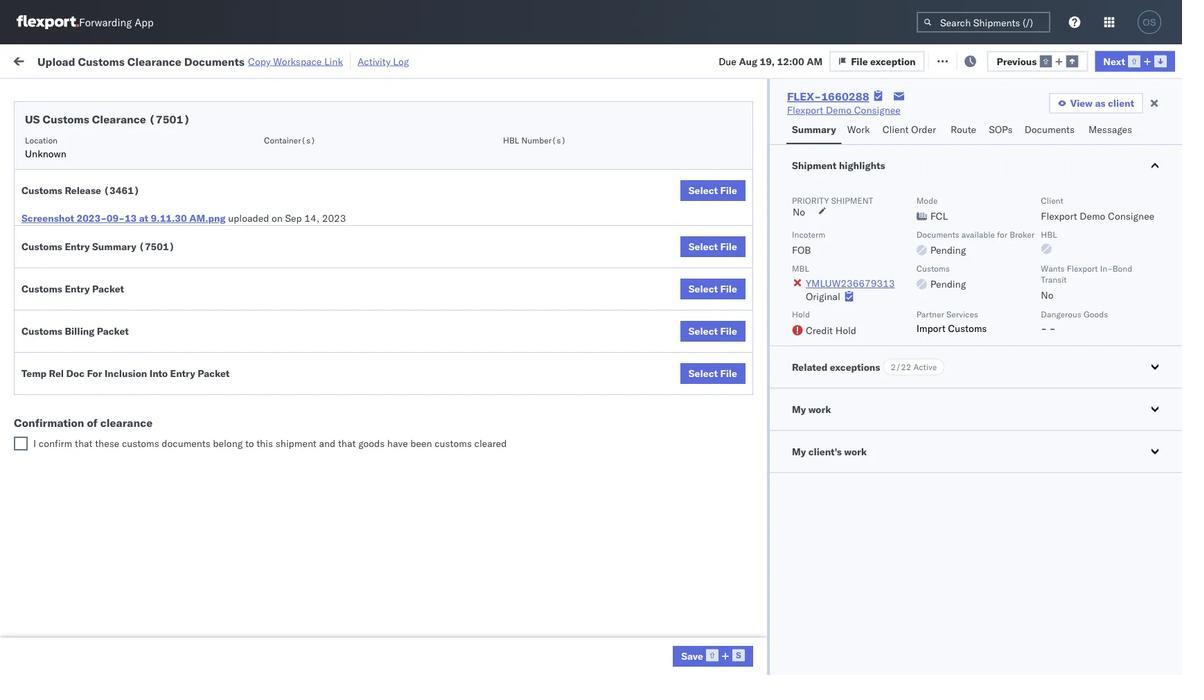 Task type: describe. For each thing, give the bounding box(es) containing it.
4 4, from the top
[[315, 230, 324, 243]]

1 hlxu8034992 from the top
[[1001, 139, 1069, 151]]

6 integration test account - karl lagerfeld from the top
[[604, 657, 785, 670]]

ceau7522281, for 5th the "schedule pickup from los angeles, ca" button from the bottom
[[854, 169, 925, 181]]

pm for confirm pickup from los angeles, ca "button"
[[247, 383, 262, 395]]

pickup for schedule pickup from rotterdam, netherlands button
[[75, 619, 105, 631]]

3 schedule delivery appointment link from the top
[[32, 351, 170, 365]]

incoterm
[[792, 229, 826, 239]]

summary inside button
[[792, 123, 836, 135]]

1 vertical spatial on
[[272, 212, 283, 224]]

4 integration test account - karl lagerfeld from the top
[[604, 596, 785, 609]]

unknown
[[25, 148, 66, 160]]

documents left copy at the top left of page
[[184, 54, 245, 68]]

5 karl from the top
[[723, 627, 741, 639]]

pst, for 8,
[[270, 291, 291, 304]]

1846748 for second the "schedule pickup from los angeles, ca" button from the top
[[795, 200, 837, 212]]

schedule for 5th the "schedule pickup from los angeles, ca" button from the top
[[32, 436, 73, 448]]

1 uetu5238478 from the top
[[928, 322, 995, 334]]

3 resize handle column header from the left
[[401, 107, 417, 675]]

9 resize handle column header from the left
[[1094, 107, 1110, 675]]

2 integration from the top
[[604, 505, 652, 517]]

6 integration from the top
[[604, 657, 652, 670]]

os button
[[1134, 6, 1166, 38]]

205 on track
[[318, 54, 375, 66]]

4 hlxu8034992 from the top
[[1001, 230, 1069, 242]]

6 test123456 from the top
[[944, 291, 1002, 304]]

6 lagerfeld from the top
[[743, 657, 785, 670]]

1 ceau7522281, from the top
[[854, 139, 925, 151]]

numbers for mbl/mawb numbers
[[994, 113, 1029, 124]]

customs inside partner services import customs
[[948, 322, 987, 334]]

select file button for customs entry summary (7501)
[[680, 236, 746, 257]]

ocean fcl for upload customs clearance documents link
[[424, 291, 473, 304]]

container numbers
[[854, 108, 891, 129]]

appointment for 3rd schedule delivery appointment link from the bottom
[[114, 138, 170, 150]]

1 lhuu7894563, uetu5238478 from the top
[[854, 322, 995, 334]]

nov for schedule pickup from los angeles, ca "link" corresponding to second the "schedule pickup from los angeles, ca" button from the top
[[295, 200, 313, 212]]

2 resize handle column header from the left
[[352, 107, 369, 675]]

5 resize handle column header from the left
[[581, 107, 597, 675]]

filtered by:
[[14, 85, 63, 97]]

risk
[[286, 54, 302, 66]]

flex-1846748 for third the "schedule pickup from los angeles, ca" button from the bottom's schedule pickup from los angeles, ca "link"
[[765, 261, 837, 273]]

1 customs from the left
[[122, 437, 159, 449]]

jan for 12,
[[294, 444, 309, 456]]

lhuu7894563, uetu5238478 for 4:00 pm pst, dec 23, 2022
[[854, 383, 995, 395]]

759 at risk
[[254, 54, 302, 66]]

documents inside upload customs clearance documents
[[32, 298, 82, 310]]

release
[[65, 184, 101, 196]]

this
[[257, 437, 273, 449]]

14,
[[305, 212, 320, 224]]

uploaded
[[228, 212, 269, 224]]

pickup for 5th the "schedule pickup from los angeles, ca" button from the bottom
[[75, 162, 105, 174]]

flexport for fob
[[1041, 210, 1077, 222]]

4 integration from the top
[[604, 596, 652, 609]]

0 horizontal spatial file exception
[[851, 55, 916, 67]]

customs entry summary (7501)
[[21, 240, 175, 253]]

appointment for second schedule delivery appointment link from the bottom
[[114, 230, 170, 242]]

file for customs entry summary (7501)
[[720, 240, 737, 253]]

0 vertical spatial flexport
[[787, 104, 824, 116]]

1 pdt, from the top
[[270, 139, 292, 151]]

pickup for 5th the "schedule pickup from los angeles, ca" button from the top
[[75, 436, 105, 448]]

customs inside upload customs clearance documents
[[66, 284, 105, 296]]

shipment highlights button
[[770, 145, 1182, 186]]

billing
[[65, 325, 95, 337]]

flexport for no
[[1067, 263, 1098, 273]]

pm for 5th the "schedule pickup from los angeles, ca" button from the bottom
[[253, 169, 268, 182]]

1 2130387 from the top
[[795, 474, 837, 487]]

confirm
[[39, 437, 72, 449]]

1 lhuu7894563, from the top
[[854, 322, 925, 334]]

ceau7522281, for second the "schedule pickup from los angeles, ca" button from the top
[[854, 200, 925, 212]]

5 integration test account - karl lagerfeld from the top
[[604, 627, 785, 639]]

message
[[186, 54, 225, 66]]

ymluw236679313
[[806, 277, 895, 289]]

1 2130384 from the top
[[795, 596, 837, 609]]

hlxu8034992 for 5th the "schedule pickup from los angeles, ca" button from the bottom
[[1001, 169, 1069, 181]]

2 account from the top
[[676, 505, 712, 517]]

my work inside button
[[792, 403, 831, 415]]

11:59 for 5th the "schedule pickup from los angeles, ca" button from the bottom
[[223, 169, 250, 182]]

goods
[[1084, 309, 1108, 320]]

5 schedule pickup from los angeles, ca button from the top
[[32, 436, 197, 465]]

fcl for 5th the "schedule pickup from los angeles, ca" button from the top
[[455, 444, 473, 456]]

app
[[135, 16, 154, 29]]

fcl for confirm pickup from los angeles, ca "button"
[[455, 383, 473, 395]]

delivery for 1st schedule delivery appointment button
[[75, 138, 111, 150]]

8,
[[314, 291, 323, 304]]

route button
[[945, 117, 984, 144]]

1846748 for upload customs clearance documents "button"
[[795, 291, 837, 304]]

mbl/mawb numbers button
[[937, 110, 1096, 124]]

flex-1893174
[[765, 444, 837, 456]]

1 vertical spatial at
[[139, 212, 148, 224]]

file for customs release (3461)
[[720, 184, 737, 196]]

jan for 30,
[[288, 627, 303, 639]]

2 schedule delivery appointment button from the top
[[32, 229, 170, 244]]

consignee inside client flexport demo consignee incoterm fob
[[1108, 210, 1155, 222]]

temp
[[21, 367, 47, 379]]

priority
[[792, 195, 829, 205]]

2 test123456 from the top
[[944, 169, 1002, 182]]

maeu9408431
[[944, 474, 1014, 487]]

these
[[95, 437, 119, 449]]

4 11:59 pm pdt, nov 4, 2022 from the top
[[223, 230, 350, 243]]

Search Work text field
[[717, 50, 868, 70]]

4:00
[[223, 383, 244, 395]]

shipment highlights
[[792, 159, 886, 172]]

select file for customs release (3461)
[[689, 184, 737, 196]]

my client's work button
[[770, 431, 1182, 472]]

3 flex-2130387 from the top
[[765, 566, 837, 578]]

batch
[[1105, 54, 1132, 66]]

4 11:59 from the top
[[223, 230, 250, 243]]

4 resize handle column header from the left
[[491, 107, 507, 675]]

customs up partner
[[917, 263, 950, 273]]

import work
[[117, 54, 175, 66]]

11:59 pm pst, jan 12, 2023
[[223, 444, 353, 456]]

1 flex-1846748 from the top
[[765, 139, 837, 151]]

documents down "mode" at the top of page
[[917, 229, 960, 239]]

order
[[911, 123, 936, 135]]

1 resize handle column header from the left
[[198, 107, 215, 675]]

confirm for confirm pickup from los angeles, ca
[[32, 375, 67, 387]]

schedule pickup from los angeles, ca link for 5th the "schedule pickup from los angeles, ca" button from the bottom
[[32, 161, 197, 189]]

0 horizontal spatial summary
[[92, 240, 136, 253]]

customs left billing
[[21, 325, 62, 337]]

select for customs release (3461)
[[689, 184, 718, 196]]

hbl for hbl
[[1041, 229, 1057, 239]]

4 hlxu6269489, from the top
[[928, 230, 998, 242]]

file for customs entry packet
[[720, 283, 737, 295]]

flex-1662119
[[765, 535, 837, 548]]

upload for upload customs clearance documents copy workspace link
[[37, 54, 75, 68]]

11:59 for 5th the "schedule pickup from los angeles, ca" button from the top
[[223, 444, 250, 456]]

1 integration test account - karl lagerfeld from the top
[[604, 474, 785, 487]]

4 lagerfeld from the top
[[743, 596, 785, 609]]

select file for customs entry packet
[[689, 283, 737, 295]]

3 integration from the top
[[604, 566, 652, 578]]

by:
[[50, 85, 63, 97]]

4 1846748 from the top
[[795, 230, 837, 243]]

1 that from the left
[[75, 437, 93, 449]]

4 test123456 from the top
[[944, 230, 1002, 243]]

message (0)
[[186, 54, 243, 66]]

4 flex-1889466 from the top
[[765, 413, 837, 426]]

0 vertical spatial on
[[339, 54, 350, 66]]

5 integration from the top
[[604, 627, 652, 639]]

1662119
[[795, 535, 837, 548]]

0 horizontal spatial no
[[793, 206, 805, 218]]

customs down 'screenshot'
[[21, 240, 62, 253]]

1 schedule from the top
[[32, 138, 73, 150]]

mode
[[917, 195, 938, 205]]

4:00 pm pst, dec 23, 2022
[[223, 383, 350, 395]]

6 account from the top
[[676, 657, 712, 670]]

clearance for us customs clearance (7501)
[[92, 112, 146, 126]]

4 flex-1846748 from the top
[[765, 230, 837, 243]]

ocean fcl for 5th the "schedule pickup from los angeles, ca" button from the bottom's schedule pickup from los angeles, ca "link"
[[424, 169, 473, 182]]

us customs clearance (7501)
[[25, 112, 190, 126]]

inclusion
[[105, 367, 147, 379]]

wants flexport in-bond transit no
[[1041, 263, 1133, 301]]

confirm for confirm delivery
[[32, 413, 67, 425]]

schedule pickup from rotterdam, netherlands button
[[32, 619, 197, 648]]

1 abcdefg78456546 from the top
[[944, 322, 1037, 334]]

hlxu8034992 for second the "schedule pickup from los angeles, ca" button from the top
[[1001, 200, 1069, 212]]

Search Shipments (/) text field
[[917, 12, 1051, 33]]

1 horizontal spatial file exception
[[946, 54, 1011, 66]]

4 pdt, from the top
[[270, 230, 292, 243]]

original
[[806, 290, 841, 302]]

no inside "wants flexport in-bond transit no"
[[1041, 289, 1054, 301]]

1 11:59 pm pdt, nov 4, 2022 from the top
[[223, 139, 350, 151]]

0 horizontal spatial my work
[[14, 50, 75, 69]]

6 resize handle column header from the left
[[719, 107, 736, 675]]

2 flex-2130387 from the top
[[765, 505, 837, 517]]

ocean fcl for 3rd schedule delivery appointment link from the top
[[424, 352, 473, 365]]

delivery for first schedule delivery appointment button from the bottom of the page
[[75, 352, 111, 364]]

1 schedule pickup from los angeles, ca button from the top
[[32, 161, 197, 190]]

0 vertical spatial hold
[[792, 309, 810, 320]]

select file for customs entry summary (7501)
[[689, 240, 737, 253]]

11:59 pm pdt, nov 4, 2022 for 5th the "schedule pickup from los angeles, ca" button from the bottom
[[223, 169, 350, 182]]

appointment for 3rd schedule delivery appointment link from the top
[[114, 352, 170, 364]]

customs release (3461)
[[21, 184, 140, 196]]

pickup for confirm pickup from los angeles, ca "button"
[[70, 375, 100, 387]]

link
[[324, 55, 343, 67]]

4 account from the top
[[676, 596, 712, 609]]

file for customs billing packet
[[720, 325, 737, 337]]

4 1889466 from the top
[[795, 413, 837, 426]]

have
[[387, 437, 408, 449]]

my work button
[[770, 388, 1182, 430]]

2 2130384 from the top
[[795, 627, 837, 639]]

1 test123456 from the top
[[944, 139, 1002, 151]]

confirm pickup from los angeles, ca button
[[32, 375, 197, 404]]

1 horizontal spatial shipment
[[831, 195, 874, 205]]

fob
[[792, 244, 811, 256]]

los for fourth the "schedule pickup from los angeles, ca" button from the top of the page
[[131, 314, 146, 326]]

screenshot
[[21, 212, 74, 224]]

container
[[854, 108, 891, 118]]

hlxu8034992 for upload customs clearance documents "button"
[[1001, 291, 1069, 303]]

save button
[[673, 646, 753, 667]]

0 vertical spatial consignee
[[854, 104, 901, 116]]

8 resize handle column header from the left
[[920, 107, 937, 675]]

ceau7522281, hlxu6269489, hlxu8034992 for upload customs clearance documents "button"
[[854, 291, 1069, 303]]

5 lagerfeld from the top
[[743, 627, 785, 639]]

2 schedule pickup from los angeles, ca button from the top
[[32, 192, 197, 221]]

pdt, for schedule pickup from los angeles, ca "link" corresponding to second the "schedule pickup from los angeles, ca" button from the top
[[270, 200, 292, 212]]

1 flex-2130384 from the top
[[765, 596, 837, 609]]

schedule pickup from rotterdam, netherlands
[[32, 619, 180, 645]]

759
[[254, 54, 272, 66]]

workitem button
[[8, 110, 201, 124]]

5 account from the top
[[676, 627, 712, 639]]

4 schedule pickup from los angeles, ca button from the top
[[32, 314, 197, 343]]

abcdefg78456546 for 11:59 pm pst, dec 13, 2022
[[944, 352, 1037, 365]]

2 vertical spatial packet
[[198, 367, 230, 379]]

documents
[[162, 437, 210, 449]]

2023-
[[77, 212, 107, 224]]

sep
[[285, 212, 302, 224]]

abcdefg78456546 for 4:00 pm pst, dec 23, 2022
[[944, 383, 1037, 395]]

11:59 pm pdt, nov 4, 2022 for third the "schedule pickup from los angeles, ca" button from the bottom
[[223, 261, 350, 273]]

doc
[[66, 367, 85, 379]]

11:59 for second the "schedule pickup from los angeles, ca" button from the top
[[223, 200, 250, 212]]

upload customs clearance documents
[[32, 284, 152, 310]]

ca for second the "schedule pickup from los angeles, ca" button from the top
[[32, 206, 45, 218]]

customs up customs billing packet
[[21, 283, 62, 295]]

ca for third the "schedule pickup from los angeles, ca" button from the bottom
[[32, 267, 45, 279]]

clearance
[[100, 416, 153, 430]]

previous button
[[987, 51, 1088, 72]]

0 vertical spatial 2023
[[322, 212, 346, 224]]

schedule delivery appointment for 3rd schedule delivery appointment link from the top
[[32, 352, 170, 364]]

select file for customs billing packet
[[689, 325, 737, 337]]

pm for schedule pickup from rotterdam, netherlands button
[[247, 627, 262, 639]]

for
[[997, 229, 1008, 239]]

3 schedule delivery appointment button from the top
[[32, 351, 170, 366]]

1 schedule delivery appointment button from the top
[[32, 138, 170, 153]]

view as client button
[[1049, 93, 1144, 114]]

5 test123456 from the top
[[944, 261, 1002, 273]]

4 2130387 from the top
[[795, 657, 837, 670]]

1 vertical spatial shipment
[[276, 437, 317, 449]]

previous
[[997, 55, 1037, 67]]

lhuu7894563, for 11:59 pm pst, dec 13, 2022
[[854, 352, 925, 364]]

1 karl from the top
[[723, 474, 741, 487]]

dangerous
[[1041, 309, 1082, 320]]

11:00
[[223, 291, 250, 304]]

work inside button
[[847, 123, 870, 135]]

clearance for upload customs clearance documents
[[107, 284, 152, 296]]

workspace
[[273, 55, 322, 67]]

uetu5238478 for 4:00 pm pst, dec 23, 2022
[[928, 383, 995, 395]]

client order button
[[877, 117, 945, 144]]

3 integration test account - karl lagerfeld from the top
[[604, 566, 785, 578]]

1 schedule delivery appointment link from the top
[[32, 138, 170, 151]]

partner services import customs
[[917, 309, 987, 334]]

2 that from the left
[[338, 437, 356, 449]]

1 4, from the top
[[315, 139, 324, 151]]

select for customs entry packet
[[689, 283, 718, 295]]

gvcu5265864
[[854, 474, 922, 486]]

netherlands
[[32, 633, 86, 645]]

workitem
[[15, 113, 52, 124]]

client for flexport
[[1041, 195, 1064, 205]]

uetu5238478 for 11:59 pm pst, dec 13, 2022
[[928, 352, 995, 364]]

customs up 'screenshot'
[[21, 184, 62, 196]]

fcl for 5th the "schedule pickup from los angeles, ca" button from the bottom
[[455, 169, 473, 182]]

10 resize handle column header from the left
[[1157, 107, 1174, 675]]

my client's work
[[792, 445, 867, 457]]

2 vertical spatial entry
[[170, 367, 195, 379]]

2 flex-2130384 from the top
[[765, 627, 837, 639]]

customs entry packet
[[21, 283, 124, 295]]

for
[[87, 367, 102, 379]]

4 ceau7522281, hlxu6269489, hlxu8034992 from the top
[[854, 230, 1069, 242]]



Task type: vqa. For each thing, say whether or not it's contained in the screenshot.
Information
no



Task type: locate. For each thing, give the bounding box(es) containing it.
0 vertical spatial demo
[[826, 104, 852, 116]]

0 horizontal spatial on
[[272, 212, 283, 224]]

0 vertical spatial 2130384
[[795, 596, 837, 609]]

2 ceau7522281, hlxu6269489, hlxu8034992 from the top
[[854, 169, 1069, 181]]

schedule for 5th the "schedule pickup from los angeles, ca" button from the bottom
[[32, 162, 73, 174]]

view as client
[[1071, 97, 1135, 109]]

activity
[[358, 55, 391, 67]]

1 vertical spatial packet
[[97, 325, 129, 337]]

los up 13
[[131, 192, 146, 204]]

ymluw236679313 button
[[806, 277, 895, 289]]

1889466 down original
[[795, 322, 837, 334]]

1 vertical spatial pending
[[931, 278, 966, 290]]

mbl
[[792, 263, 809, 273]]

8 schedule from the top
[[32, 436, 73, 448]]

mbl/mawb
[[944, 113, 992, 124]]

2 karl from the top
[[723, 505, 741, 517]]

0 vertical spatial summary
[[792, 123, 836, 135]]

11:59 left container(s)
[[223, 139, 250, 151]]

jan left 30,
[[288, 627, 303, 639]]

next
[[1104, 55, 1126, 67]]

client flexport demo consignee incoterm fob
[[792, 195, 1155, 256]]

5 ceau7522281, from the top
[[854, 261, 925, 273]]

ceau7522281, hlxu6269489, hlxu8034992 up "mode" at the top of page
[[854, 169, 1069, 181]]

demo up in- on the top of the page
[[1080, 210, 1106, 222]]

-
[[1041, 322, 1047, 334], [1050, 322, 1056, 334], [715, 474, 721, 487], [715, 505, 721, 517], [715, 566, 721, 578], [715, 596, 721, 609], [715, 627, 721, 639], [715, 657, 721, 670]]

exception down search shipments (/) text box
[[966, 54, 1011, 66]]

documents
[[184, 54, 245, 68], [1025, 123, 1075, 135], [917, 229, 960, 239], [32, 298, 82, 310]]

documents down customs entry packet
[[32, 298, 82, 310]]

4 select file button from the top
[[680, 321, 746, 342]]

(7501) down upload customs clearance documents copy workspace link
[[149, 112, 190, 126]]

flex-1846748 button
[[743, 135, 840, 155], [743, 135, 840, 155], [743, 166, 840, 185], [743, 166, 840, 185], [743, 196, 840, 216], [743, 196, 840, 216], [743, 227, 840, 246], [743, 227, 840, 246], [743, 257, 840, 277], [743, 257, 840, 277], [743, 288, 840, 307], [743, 288, 840, 307]]

flex-1889466 for schedule delivery appointment
[[765, 352, 837, 365]]

entry down 2023- at the top left of the page
[[65, 240, 90, 253]]

ceau7522281,
[[854, 139, 925, 151], [854, 169, 925, 181], [854, 200, 925, 212], [854, 230, 925, 242], [854, 261, 925, 273], [854, 291, 925, 303]]

import work button
[[111, 44, 180, 76]]

0 vertical spatial uetu5238478
[[928, 322, 995, 334]]

pending for customs
[[931, 278, 966, 290]]

ca inside confirm pickup from los angeles, ca
[[32, 389, 45, 401]]

schedule down unknown
[[32, 162, 73, 174]]

1 horizontal spatial work
[[809, 403, 831, 415]]

2 ca from the top
[[32, 206, 45, 218]]

credit hold
[[806, 324, 857, 336]]

flex-1660288 link
[[787, 89, 870, 103]]

hlxu6269489, for upload customs clearance documents "button"
[[928, 291, 998, 303]]

rotterdam,
[[131, 619, 180, 631]]

0 vertical spatial schedule delivery appointment link
[[32, 138, 170, 151]]

shipment
[[831, 195, 874, 205], [276, 437, 317, 449]]

confirm inside confirm pickup from los angeles, ca
[[32, 375, 67, 387]]

2 ocean fcl from the top
[[424, 261, 473, 273]]

1 vertical spatial client
[[1041, 195, 1064, 205]]

work button
[[842, 117, 877, 144]]

3 select file button from the top
[[680, 279, 746, 299]]

file exception up 1660288
[[851, 55, 916, 67]]

documents inside documents button
[[1025, 123, 1075, 135]]

3 schedule pickup from los angeles, ca button from the top
[[32, 253, 197, 282]]

packet right billing
[[97, 325, 129, 337]]

sops button
[[984, 117, 1019, 144]]

1 horizontal spatial client
[[1041, 195, 1064, 205]]

2 vertical spatial work
[[844, 445, 867, 457]]

0 vertical spatial lhuu7894563,
[[854, 322, 925, 334]]

ca up temp
[[32, 328, 45, 340]]

0 horizontal spatial hold
[[792, 309, 810, 320]]

upload customs clearance documents copy workspace link
[[37, 54, 343, 68]]

0 vertical spatial my work
[[14, 50, 75, 69]]

pst, for 12,
[[270, 444, 291, 456]]

3 ceau7522281, from the top
[[854, 200, 925, 212]]

0 vertical spatial work
[[40, 50, 75, 69]]

pickup up netherlands
[[75, 619, 105, 631]]

schedule for fourth the "schedule pickup from los angeles, ca" button from the top of the page
[[32, 314, 73, 326]]

0 vertical spatial clearance
[[127, 54, 181, 68]]

flex-1889466 up flex-1893174
[[765, 413, 837, 426]]

confirm up confirm
[[32, 413, 67, 425]]

summary button
[[787, 117, 842, 144]]

schedule down the confirmation
[[32, 436, 73, 448]]

12:00
[[777, 55, 804, 67]]

work up by:
[[40, 50, 75, 69]]

1 vertical spatial schedule delivery appointment button
[[32, 229, 170, 244]]

import inside button
[[117, 54, 148, 66]]

(0)
[[225, 54, 243, 66]]

11:59 pm pst, dec 13, 2022
[[223, 352, 356, 365]]

1 horizontal spatial that
[[338, 437, 356, 449]]

3 2130387 from the top
[[795, 566, 837, 578]]

0 vertical spatial at
[[275, 54, 284, 66]]

4 schedule pickup from los angeles, ca from the top
[[32, 314, 187, 340]]

test123456 left broker on the top right of the page
[[944, 230, 1002, 243]]

nov for third the "schedule pickup from los angeles, ca" button from the bottom's schedule pickup from los angeles, ca "link"
[[295, 261, 313, 273]]

integration
[[604, 474, 652, 487], [604, 505, 652, 517], [604, 566, 652, 578], [604, 596, 652, 609], [604, 627, 652, 639], [604, 657, 652, 670]]

0 vertical spatial pending
[[931, 244, 966, 256]]

pickup up "release"
[[75, 162, 105, 174]]

no
[[793, 206, 805, 218], [1041, 289, 1054, 301]]

1 vertical spatial work
[[847, 123, 870, 135]]

upload customs clearance documents link
[[32, 283, 197, 311]]

ocean
[[544, 139, 573, 151], [424, 169, 453, 182], [544, 169, 573, 182], [634, 169, 663, 182], [634, 200, 663, 212], [634, 230, 663, 243], [424, 261, 453, 273], [544, 261, 573, 273], [634, 261, 663, 273], [424, 291, 453, 304], [544, 291, 573, 304], [634, 291, 663, 304], [634, 322, 663, 334], [424, 352, 453, 365], [544, 352, 573, 365], [634, 352, 663, 365], [424, 383, 453, 395], [544, 383, 573, 395], [634, 383, 663, 395], [424, 444, 453, 456], [424, 627, 453, 639]]

packet for customs entry packet
[[92, 283, 124, 295]]

3 1846748 from the top
[[795, 200, 837, 212]]

1 appointment from the top
[[114, 138, 170, 150]]

flexport inside client flexport demo consignee incoterm fob
[[1041, 210, 1077, 222]]

09-
[[107, 212, 125, 224]]

clearance down "app"
[[127, 54, 181, 68]]

number(s)
[[522, 135, 566, 145]]

1 horizontal spatial hbl
[[1041, 229, 1057, 239]]

11:59
[[223, 139, 250, 151], [223, 169, 250, 182], [223, 200, 250, 212], [223, 230, 250, 243], [223, 261, 250, 273], [223, 352, 250, 365], [223, 444, 250, 456]]

2 vertical spatial lhuu7894563, uetu5238478
[[854, 383, 995, 395]]

0 vertical spatial hbl
[[503, 135, 519, 145]]

summary
[[792, 123, 836, 135], [92, 240, 136, 253]]

0 vertical spatial my
[[14, 50, 36, 69]]

1 lagerfeld from the top
[[743, 474, 785, 487]]

1 horizontal spatial at
[[275, 54, 284, 66]]

ocean fcl for schedule pickup from rotterdam, netherlands link
[[424, 627, 473, 639]]

uetu5238478 down partner services import customs
[[928, 352, 995, 364]]

2022
[[326, 139, 350, 151], [326, 169, 350, 182], [326, 200, 350, 212], [326, 230, 350, 243], [326, 261, 350, 273], [326, 291, 350, 304], [332, 352, 356, 365], [326, 383, 350, 395]]

los up (3461)
[[131, 162, 146, 174]]

1 pending from the top
[[931, 244, 966, 256]]

0 horizontal spatial numbers
[[854, 119, 888, 129]]

1889466 down credit
[[795, 352, 837, 365]]

1 vertical spatial abcdefg78456546
[[944, 352, 1037, 365]]

test123456 down documents available for broker
[[944, 261, 1002, 273]]

messages
[[1089, 123, 1132, 135]]

client inside button
[[883, 123, 909, 135]]

pickup down upload customs clearance documents
[[75, 314, 105, 326]]

1 horizontal spatial demo
[[1080, 210, 1106, 222]]

0 horizontal spatial consignee
[[854, 104, 901, 116]]

4, for second the "schedule pickup from los angeles, ca" button from the top
[[315, 200, 324, 212]]

1846748 up shipment at the right top of page
[[795, 139, 837, 151]]

1889466 for confirm pickup from los angeles, ca
[[795, 383, 837, 395]]

1 select file button from the top
[[680, 180, 746, 201]]

1846748 for third the "schedule pickup from los angeles, ca" button from the bottom
[[795, 261, 837, 273]]

ocean fcl
[[424, 169, 473, 182], [424, 261, 473, 273], [424, 291, 473, 304], [424, 352, 473, 365], [424, 383, 473, 395], [424, 444, 473, 456], [424, 627, 473, 639]]

entry for packet
[[65, 283, 90, 295]]

pickup inside confirm pickup from los angeles, ca
[[70, 375, 100, 387]]

1 vertical spatial uetu5238478
[[928, 352, 995, 364]]

1 ocean fcl from the top
[[424, 169, 473, 182]]

ceau7522281, hlxu6269489, hlxu8034992 for second the "schedule pickup from los angeles, ca" button from the top
[[854, 200, 1069, 212]]

1 vertical spatial entry
[[65, 283, 90, 295]]

2 horizontal spatial work
[[844, 445, 867, 457]]

None checkbox
[[14, 437, 28, 450]]

pickup for third the "schedule pickup from los angeles, ca" button from the bottom
[[75, 253, 105, 265]]

select file button for customs billing packet
[[680, 321, 746, 342]]

1 vertical spatial confirm
[[32, 413, 67, 425]]

upload for upload customs clearance documents
[[32, 284, 63, 296]]

schedule delivery appointment link down us customs clearance (7501)
[[32, 138, 170, 151]]

2 lagerfeld from the top
[[743, 505, 785, 517]]

1 horizontal spatial numbers
[[994, 113, 1029, 124]]

1 vertical spatial lhuu7894563, uetu5238478
[[854, 352, 995, 364]]

1889466 for schedule pickup from los angeles, ca
[[795, 322, 837, 334]]

client inside client flexport demo consignee incoterm fob
[[1041, 195, 1064, 205]]

1846748 for 5th the "schedule pickup from los angeles, ca" button from the bottom
[[795, 169, 837, 182]]

appointment down us customs clearance (7501)
[[114, 138, 170, 150]]

packet up 4:00
[[198, 367, 230, 379]]

3 lhuu7894563, uetu5238478 from the top
[[854, 383, 995, 395]]

pm for 5th the "schedule pickup from los angeles, ca" button from the top
[[253, 444, 268, 456]]

account
[[676, 474, 712, 487], [676, 505, 712, 517], [676, 566, 712, 578], [676, 596, 712, 609], [676, 627, 712, 639], [676, 657, 712, 670]]

us
[[25, 112, 40, 126]]

save
[[681, 650, 703, 662]]

hlxu8034992 for third the "schedule pickup from los angeles, ca" button from the bottom
[[1001, 261, 1069, 273]]

1889466 up 1893174
[[795, 413, 837, 426]]

1 1846748 from the top
[[795, 139, 837, 151]]

11:59 up uploaded
[[223, 169, 250, 182]]

1 vertical spatial hold
[[836, 324, 857, 336]]

flexport inside "wants flexport in-bond transit no"
[[1067, 263, 1098, 273]]

3 account from the top
[[676, 566, 712, 578]]

route
[[951, 123, 977, 135]]

1 account from the top
[[676, 474, 712, 487]]

highlights
[[839, 159, 886, 172]]

flex-1889466 for confirm pickup from los angeles, ca
[[765, 383, 837, 395]]

upload inside upload customs clearance documents
[[32, 284, 63, 296]]

3 karl from the top
[[723, 566, 741, 578]]

work inside "button"
[[844, 445, 867, 457]]

0 vertical spatial abcdefg78456546
[[944, 322, 1037, 334]]

1 select file from the top
[[689, 184, 737, 196]]

0 vertical spatial appointment
[[114, 138, 170, 150]]

cleared
[[474, 437, 507, 449]]

0 vertical spatial packet
[[92, 283, 124, 295]]

upload
[[37, 54, 75, 68], [32, 284, 63, 296]]

3 hlxu6269489, from the top
[[928, 200, 998, 212]]

1 vertical spatial no
[[1041, 289, 1054, 301]]

uetu5238478
[[928, 322, 995, 334], [928, 352, 995, 364], [928, 383, 995, 395]]

0 vertical spatial import
[[117, 54, 148, 66]]

schedule pickup from los angeles, ca link for second the "schedule pickup from los angeles, ca" button from the top
[[32, 192, 197, 219]]

client left order
[[883, 123, 909, 135]]

5 11:59 pm pdt, nov 4, 2022 from the top
[[223, 261, 350, 273]]

my inside "button"
[[792, 445, 806, 457]]

work inside button
[[809, 403, 831, 415]]

2 vertical spatial clearance
[[107, 284, 152, 296]]

next button
[[1095, 51, 1175, 72]]

11:59 pm pdt, nov 4, 2022 for second the "schedule pickup from los angeles, ca" button from the top
[[223, 200, 350, 212]]

3 schedule pickup from los angeles, ca link from the top
[[32, 253, 197, 280]]

7 schedule from the top
[[32, 352, 73, 364]]

0 horizontal spatial at
[[139, 212, 148, 224]]

customs down services
[[948, 322, 987, 334]]

2023 right 14,
[[322, 212, 346, 224]]

my for the my work button
[[792, 403, 806, 415]]

7 resize handle column header from the left
[[830, 107, 847, 675]]

flexport up wants
[[1041, 210, 1077, 222]]

2 customs from the left
[[435, 437, 472, 449]]

flex-1846748 for 5th the "schedule pickup from los angeles, ca" button from the bottom's schedule pickup from los angeles, ca "link"
[[765, 169, 837, 182]]

pst, for 30,
[[264, 627, 285, 639]]

ceau7522281, hlxu6269489, hlxu8034992
[[854, 139, 1069, 151], [854, 169, 1069, 181], [854, 200, 1069, 212], [854, 230, 1069, 242], [854, 261, 1069, 273], [854, 291, 1069, 303]]

schedule pickup from rotterdam, netherlands link
[[32, 619, 197, 646]]

0 vertical spatial schedule delivery appointment button
[[32, 138, 170, 153]]

11:59 up 4:00
[[223, 352, 250, 365]]

2 flex-1846748 from the top
[[765, 169, 837, 182]]

1 hlxu6269489, from the top
[[928, 139, 998, 151]]

0 horizontal spatial work
[[150, 54, 175, 66]]

1 schedule pickup from los angeles, ca from the top
[[32, 162, 187, 188]]

clearance inside upload customs clearance documents
[[107, 284, 152, 296]]

los for second the "schedule pickup from los angeles, ca" button from the top
[[131, 192, 146, 204]]

4 karl from the top
[[723, 596, 741, 609]]

1 vertical spatial jan
[[288, 627, 303, 639]]

pst, left 8,
[[270, 291, 291, 304]]

0 vertical spatial schedule delivery appointment
[[32, 138, 170, 150]]

my work up the filtered by:
[[14, 50, 75, 69]]

select for customs entry summary (7501)
[[689, 240, 718, 253]]

schedule delivery appointment button down 2023- at the top left of the page
[[32, 229, 170, 244]]

23,
[[308, 383, 323, 395]]

ceau7522281, up ymluw236679313 'button'
[[854, 261, 925, 273]]

nov for upload customs clearance documents link
[[294, 291, 312, 304]]

0 vertical spatial upload
[[37, 54, 75, 68]]

0 vertical spatial flex-2130384
[[765, 596, 837, 609]]

schedule delivery appointment
[[32, 138, 170, 150], [32, 230, 170, 242], [32, 352, 170, 364]]

mbl/mawb numbers
[[944, 113, 1029, 124]]

pickup for fourth the "schedule pickup from los angeles, ca" button from the top of the page
[[75, 314, 105, 326]]

flex-2130384
[[765, 596, 837, 609], [765, 627, 837, 639]]

1 schedule pickup from los angeles, ca link from the top
[[32, 161, 197, 189]]

schedule pickup from los angeles, ca link for fourth the "schedule pickup from los angeles, ca" button from the top of the page
[[32, 314, 197, 341]]

hlxu8034992 up wants
[[1001, 230, 1069, 242]]

customs down by:
[[43, 112, 89, 126]]

pm for third the "schedule pickup from los angeles, ca" button from the bottom
[[253, 261, 268, 273]]

ca up customs entry packet
[[32, 267, 45, 279]]

flex-1846748 up fob
[[765, 230, 837, 243]]

los for 5th the "schedule pickup from los angeles, ca" button from the bottom
[[131, 162, 146, 174]]

confirmation
[[14, 416, 84, 430]]

3 ceau7522281, hlxu6269489, hlxu8034992 from the top
[[854, 200, 1069, 212]]

6 hlxu6269489, from the top
[[928, 291, 998, 303]]

3 test123456 from the top
[[944, 200, 1002, 212]]

1 flex-2130387 from the top
[[765, 474, 837, 487]]

customs down forwarding at the top of page
[[78, 54, 125, 68]]

exceptions
[[830, 361, 880, 373]]

numbers inside container numbers
[[854, 119, 888, 129]]

pending
[[931, 244, 966, 256], [931, 278, 966, 290]]

2 vertical spatial uetu5238478
[[928, 383, 995, 395]]

test123456 down 'route' at the top right of the page
[[944, 139, 1002, 151]]

1 vertical spatial work
[[809, 403, 831, 415]]

2023 for 5:30 pm pst, jan 30, 2023
[[323, 627, 347, 639]]

0 vertical spatial work
[[150, 54, 175, 66]]

0 vertical spatial (7501)
[[149, 112, 190, 126]]

1846748 up fob
[[795, 230, 837, 243]]

3 appointment from the top
[[114, 352, 170, 364]]

1 vertical spatial my work
[[792, 403, 831, 415]]

uetu5238478 down active
[[928, 383, 995, 395]]

5 schedule pickup from los angeles, ca link from the top
[[32, 436, 197, 463]]

1 horizontal spatial exception
[[966, 54, 1011, 66]]

9 schedule from the top
[[32, 619, 73, 631]]

4 ceau7522281, from the top
[[854, 230, 925, 242]]

from inside schedule pickup from rotterdam, netherlands
[[108, 619, 128, 631]]

2 vertical spatial lhuu7894563,
[[854, 383, 925, 395]]

appointment up the inclusion
[[114, 352, 170, 364]]

1 integration from the top
[[604, 474, 652, 487]]

0 horizontal spatial that
[[75, 437, 93, 449]]

bond
[[1113, 263, 1133, 273]]

flexport
[[787, 104, 824, 116], [1041, 210, 1077, 222], [1067, 263, 1098, 273]]

resize handle column header
[[198, 107, 215, 675], [352, 107, 369, 675], [401, 107, 417, 675], [491, 107, 507, 675], [581, 107, 597, 675], [719, 107, 736, 675], [830, 107, 847, 675], [920, 107, 937, 675], [1094, 107, 1110, 675], [1157, 107, 1174, 675]]

schedule up customs entry packet
[[32, 253, 73, 265]]

container(s)
[[264, 135, 316, 145]]

forwarding app link
[[17, 15, 154, 29]]

1889466 down the related
[[795, 383, 837, 395]]

goods
[[358, 437, 385, 449]]

los left into at the left of page
[[125, 375, 141, 387]]

4 schedule from the top
[[32, 230, 73, 242]]

copy workspace link button
[[248, 55, 343, 67]]

schedule pickup from los angeles, ca for 5th the "schedule pickup from los angeles, ca" button from the top schedule pickup from los angeles, ca "link"
[[32, 436, 187, 462]]

customs up billing
[[66, 284, 105, 296]]

batch action button
[[1084, 50, 1174, 70]]

hbl for hbl number(s)
[[503, 135, 519, 145]]

2 schedule delivery appointment link from the top
[[32, 229, 170, 243]]

1 horizontal spatial my work
[[792, 403, 831, 415]]

ceau7522281, for upload customs clearance documents "button"
[[854, 291, 925, 303]]

1 ceau7522281, hlxu6269489, hlxu8034992 from the top
[[854, 139, 1069, 151]]

shipment left and
[[276, 437, 317, 449]]

4, for 5th the "schedule pickup from los angeles, ca" button from the bottom
[[315, 169, 324, 182]]

ceau7522281, down client order
[[854, 139, 925, 151]]

(7501) for customs entry summary (7501)
[[139, 240, 175, 253]]

numbers
[[994, 113, 1029, 124], [854, 119, 888, 129]]

2130387
[[795, 474, 837, 487], [795, 505, 837, 517], [795, 566, 837, 578], [795, 657, 837, 670]]

flexport. image
[[17, 15, 79, 29]]

5 ca from the top
[[32, 389, 45, 401]]

test123456 up documents available for broker
[[944, 200, 1002, 212]]

delivery for second schedule delivery appointment button
[[75, 230, 111, 242]]

schedule delivery appointment down us customs clearance (7501)
[[32, 138, 170, 150]]

confirm inside confirm delivery link
[[32, 413, 67, 425]]

7 ocean fcl from the top
[[424, 627, 473, 639]]

import inside partner services import customs
[[917, 322, 946, 334]]

3 lagerfeld from the top
[[743, 566, 785, 578]]

1 11:59 from the top
[[223, 139, 250, 151]]

ca for 5th the "schedule pickup from los angeles, ca" button from the top
[[32, 450, 45, 462]]

4, for third the "schedule pickup from los angeles, ca" button from the bottom
[[315, 261, 324, 273]]

file for temp rel doc for inclusion into entry packet
[[720, 367, 737, 379]]

schedule for second the "schedule pickup from los angeles, ca" button from the top
[[32, 192, 73, 204]]

pdt, for 5th the "schedule pickup from los angeles, ca" button from the bottom's schedule pickup from los angeles, ca "link"
[[270, 169, 292, 182]]

los for confirm pickup from los angeles, ca "button"
[[125, 375, 141, 387]]

hlxu6269489,
[[928, 139, 998, 151], [928, 169, 998, 181], [928, 200, 998, 212], [928, 230, 998, 242], [928, 261, 998, 273], [928, 291, 998, 303]]

hlxu6269489, up "mode" at the top of page
[[928, 169, 998, 181]]

work up 1893174
[[809, 403, 831, 415]]

broker
[[1010, 229, 1035, 239]]

file exception down search shipments (/) text box
[[946, 54, 1011, 66]]

los inside confirm pickup from los angeles, ca
[[125, 375, 141, 387]]

work inside button
[[150, 54, 175, 66]]

1846748 up 'incoterm' at the right top of the page
[[795, 200, 837, 212]]

(7501) down 9.11.30
[[139, 240, 175, 253]]

schedule pickup from los angeles, ca link for 5th the "schedule pickup from los angeles, ca" button from the top
[[32, 436, 197, 463]]

demo
[[826, 104, 852, 116], [1080, 210, 1106, 222]]

1 vertical spatial my
[[792, 403, 806, 415]]

shipment down highlights
[[831, 195, 874, 205]]

11:59 up 11:00
[[223, 261, 250, 273]]

2 ceau7522281, from the top
[[854, 169, 925, 181]]

0 vertical spatial jan
[[294, 444, 309, 456]]

ca down i
[[32, 450, 45, 462]]

work down "app"
[[150, 54, 175, 66]]

pickup inside schedule pickup from rotterdam, netherlands
[[75, 619, 105, 631]]

schedule pickup from los angeles, ca link for third the "schedule pickup from los angeles, ca" button from the bottom
[[32, 253, 197, 280]]

2 hlxu6269489, from the top
[[928, 169, 998, 181]]

5 ceau7522281, hlxu6269489, hlxu8034992 from the top
[[854, 261, 1069, 273]]

pm for second the "schedule pickup from los angeles, ca" button from the top
[[253, 200, 268, 212]]

at
[[275, 54, 284, 66], [139, 212, 148, 224]]

nov for 5th the "schedule pickup from los angeles, ca" button from the bottom's schedule pickup from los angeles, ca "link"
[[295, 169, 313, 182]]

2 lhuu7894563, uetu5238478 from the top
[[854, 352, 995, 364]]

shipment
[[792, 159, 837, 172]]

test123456 down route button
[[944, 169, 1002, 182]]

am.png
[[189, 212, 226, 224]]

services
[[947, 309, 979, 320]]

2023 right 12,
[[329, 444, 353, 456]]

customs right the been
[[435, 437, 472, 449]]

schedule delivery appointment button up for
[[32, 351, 170, 366]]

1889466 for schedule delivery appointment
[[795, 352, 837, 365]]

3 11:59 from the top
[[223, 200, 250, 212]]

2 schedule pickup from los angeles, ca from the top
[[32, 192, 187, 218]]

3 4, from the top
[[315, 200, 324, 212]]

2 hlxu8034992 from the top
[[1001, 169, 1069, 181]]

at right 13
[[139, 212, 148, 224]]

1 vertical spatial upload
[[32, 284, 63, 296]]

packet for customs billing packet
[[97, 325, 129, 337]]

no down priority
[[793, 206, 805, 218]]

partner
[[917, 309, 945, 320]]

2 vertical spatial 2023
[[323, 627, 347, 639]]

0 horizontal spatial import
[[117, 54, 148, 66]]

los down clearance
[[131, 436, 146, 448]]

2023 for 11:59 pm pst, jan 12, 2023
[[329, 444, 353, 456]]

11:59 for third the "schedule pickup from los angeles, ca" button from the bottom
[[223, 261, 250, 273]]

1 flex-1889466 from the top
[[765, 322, 837, 334]]

work right client's
[[844, 445, 867, 457]]

1 vertical spatial dec
[[288, 383, 306, 395]]

2 vertical spatial appointment
[[114, 352, 170, 364]]

6 ocean fcl from the top
[[424, 444, 473, 456]]

hold right credit
[[836, 324, 857, 336]]

schedule for schedule pickup from rotterdam, netherlands button
[[32, 619, 73, 631]]

1 vertical spatial demo
[[1080, 210, 1106, 222]]

30,
[[306, 627, 321, 639]]

schedule pickup from los angeles, ca link
[[32, 161, 197, 189], [32, 192, 197, 219], [32, 253, 197, 280], [32, 314, 197, 341], [32, 436, 197, 463]]

1 vertical spatial summary
[[92, 240, 136, 253]]

1 vertical spatial 2130384
[[795, 627, 837, 639]]

hlxu6269489, for third the "schedule pickup from los angeles, ca" button from the bottom
[[928, 261, 998, 273]]

fcl for third the "schedule pickup from los angeles, ca" button from the bottom
[[455, 261, 473, 273]]

delivery for 'confirm delivery' button
[[70, 413, 105, 425]]

select for customs billing packet
[[689, 325, 718, 337]]

2 pdt, from the top
[[270, 169, 292, 182]]

import down partner
[[917, 322, 946, 334]]

select file button for temp rel doc for inclusion into entry packet
[[680, 363, 746, 384]]

1 vertical spatial consignee
[[1108, 210, 1155, 222]]

0 vertical spatial confirm
[[32, 375, 67, 387]]

my up filtered
[[14, 50, 36, 69]]

0 horizontal spatial exception
[[871, 55, 916, 67]]

jan left 12,
[[294, 444, 309, 456]]

6 1846748 from the top
[[795, 291, 837, 304]]

13
[[125, 212, 137, 224]]

2 2130387 from the top
[[795, 505, 837, 517]]

0 horizontal spatial client
[[883, 123, 909, 135]]

from inside confirm pickup from los angeles, ca
[[102, 375, 123, 387]]

schedule delivery appointment link up for
[[32, 351, 170, 365]]

1 horizontal spatial work
[[847, 123, 870, 135]]

and
[[319, 437, 336, 449]]

fcl
[[455, 169, 473, 182], [931, 210, 948, 222], [455, 261, 473, 273], [455, 291, 473, 304], [455, 352, 473, 365], [455, 383, 473, 395], [455, 444, 473, 456], [455, 627, 473, 639]]

0 vertical spatial entry
[[65, 240, 90, 253]]

6 karl from the top
[[723, 657, 741, 670]]

2 vertical spatial my
[[792, 445, 806, 457]]

5 schedule pickup from los angeles, ca from the top
[[32, 436, 187, 462]]

2 vertical spatial schedule delivery appointment button
[[32, 351, 170, 366]]

karl
[[723, 474, 741, 487], [723, 505, 741, 517], [723, 566, 741, 578], [723, 596, 741, 609], [723, 627, 741, 639], [723, 657, 741, 670]]

transit
[[1041, 274, 1067, 285]]

0 horizontal spatial customs
[[122, 437, 159, 449]]

0 vertical spatial lhuu7894563, uetu5238478
[[854, 322, 995, 334]]

1 vertical spatial schedule delivery appointment link
[[32, 229, 170, 243]]

1 vertical spatial lhuu7894563,
[[854, 352, 925, 364]]

1 horizontal spatial customs
[[435, 437, 472, 449]]

2 schedule pickup from los angeles, ca link from the top
[[32, 192, 197, 219]]

confirm up the confirmation
[[32, 375, 67, 387]]

schedule down customs entry packet
[[32, 314, 73, 326]]

pending down documents available for broker
[[931, 244, 966, 256]]

2 vertical spatial schedule delivery appointment
[[32, 352, 170, 364]]

confirmation of clearance
[[14, 416, 153, 430]]

pickup right rel
[[70, 375, 100, 387]]

ca for fourth the "schedule pickup from los angeles, ca" button from the top of the page
[[32, 328, 45, 340]]

my for my client's work "button"
[[792, 445, 806, 457]]

ceau7522281, hlxu6269489, hlxu8034992 up services
[[854, 291, 1069, 303]]

exception up container at the top
[[871, 55, 916, 67]]

angeles, inside confirm pickup from los angeles, ca
[[143, 375, 181, 387]]

schedule pickup from los angeles, ca for 5th the "schedule pickup from los angeles, ca" button from the bottom's schedule pickup from los angeles, ca "link"
[[32, 162, 187, 188]]

3 1889466 from the top
[[795, 383, 837, 395]]

packet down customs entry summary (7501)
[[92, 283, 124, 295]]

ca down the customs release (3461) on the left of the page
[[32, 206, 45, 218]]

demo inside client flexport demo consignee incoterm fob
[[1080, 210, 1106, 222]]

schedule delivery appointment for second schedule delivery appointment link from the bottom
[[32, 230, 170, 242]]

summary down flexport demo consignee link
[[792, 123, 836, 135]]

hlxu8034992 up broker on the top right of the page
[[1001, 200, 1069, 212]]

1 horizontal spatial consignee
[[1108, 210, 1155, 222]]

fcl for upload customs clearance documents "button"
[[455, 291, 473, 304]]

5:30
[[223, 627, 244, 639]]

import down "app"
[[117, 54, 148, 66]]

ceau7522281, down highlights
[[854, 200, 925, 212]]

3 ocean fcl from the top
[[424, 291, 473, 304]]

los for 5th the "schedule pickup from los angeles, ca" button from the top
[[131, 436, 146, 448]]

screenshot 2023-09-13 at 9.11.30 am.png link
[[21, 211, 226, 225]]

0 vertical spatial no
[[793, 206, 805, 218]]

2 integration test account - karl lagerfeld from the top
[[604, 505, 785, 517]]

1 horizontal spatial no
[[1041, 289, 1054, 301]]

activity log button
[[358, 53, 409, 70]]

my work up 1893174
[[792, 403, 831, 415]]

schedule inside schedule pickup from rotterdam, netherlands
[[32, 619, 73, 631]]

hlxu8034992 down transit
[[1001, 291, 1069, 303]]

1 vertical spatial flexport
[[1041, 210, 1077, 222]]

3 abcdefg78456546 from the top
[[944, 383, 1037, 395]]

my inside button
[[792, 403, 806, 415]]

pst,
[[270, 291, 291, 304], [270, 352, 291, 365], [264, 383, 285, 395], [270, 444, 291, 456], [264, 627, 285, 639]]

2/22 active
[[891, 362, 937, 372]]

5 schedule from the top
[[32, 253, 73, 265]]

flex-1846748 for upload customs clearance documents link
[[765, 291, 837, 304]]

flexport demo consignee link
[[787, 103, 901, 117]]

0 horizontal spatial work
[[40, 50, 75, 69]]

6 schedule from the top
[[32, 314, 73, 326]]

flex-2130384 button
[[743, 593, 840, 612], [743, 593, 840, 612], [743, 623, 840, 643], [743, 623, 840, 643]]

2 vertical spatial flexport
[[1067, 263, 1098, 273]]

container numbers button
[[847, 105, 923, 130]]

schedule up netherlands
[[32, 619, 73, 631]]

appointment down 13
[[114, 230, 170, 242]]

schedule for third the "schedule pickup from los angeles, ca" button from the bottom
[[32, 253, 73, 265]]



